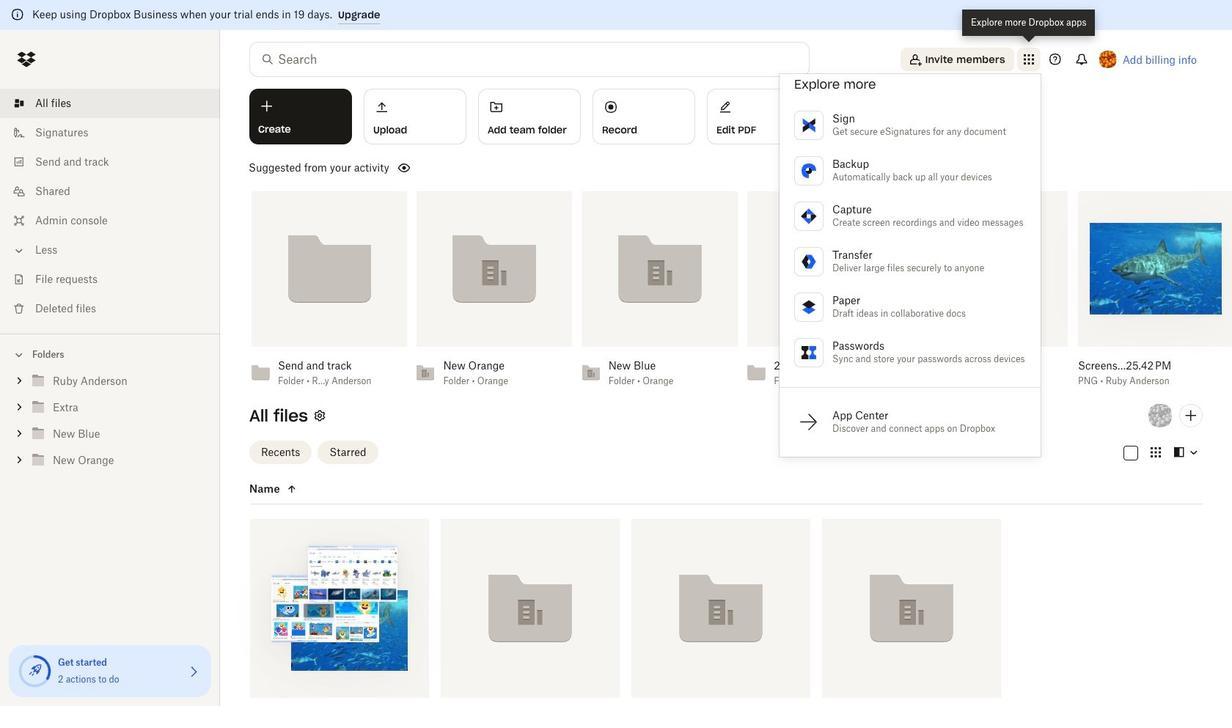 Task type: vqa. For each thing, say whether or not it's contained in the screenshot.
MEETING NOTES: ADD AN EVENT NAME
no



Task type: locate. For each thing, give the bounding box(es) containing it.
list
[[0, 80, 220, 334]]

alert
[[0, 0, 1232, 30]]

group
[[0, 365, 220, 485]]

list item
[[0, 89, 220, 118]]

add team members image
[[1182, 407, 1200, 425]]

team shared folder, extra row
[[435, 519, 620, 706]]

less image
[[12, 244, 26, 258]]

team shared folder, new blue row
[[626, 519, 810, 706]]

team member folder, ruby anderson row
[[244, 519, 429, 706]]



Task type: describe. For each thing, give the bounding box(es) containing it.
dropbox image
[[12, 45, 41, 74]]

team shared folder, new orange row
[[822, 519, 1001, 706]]



